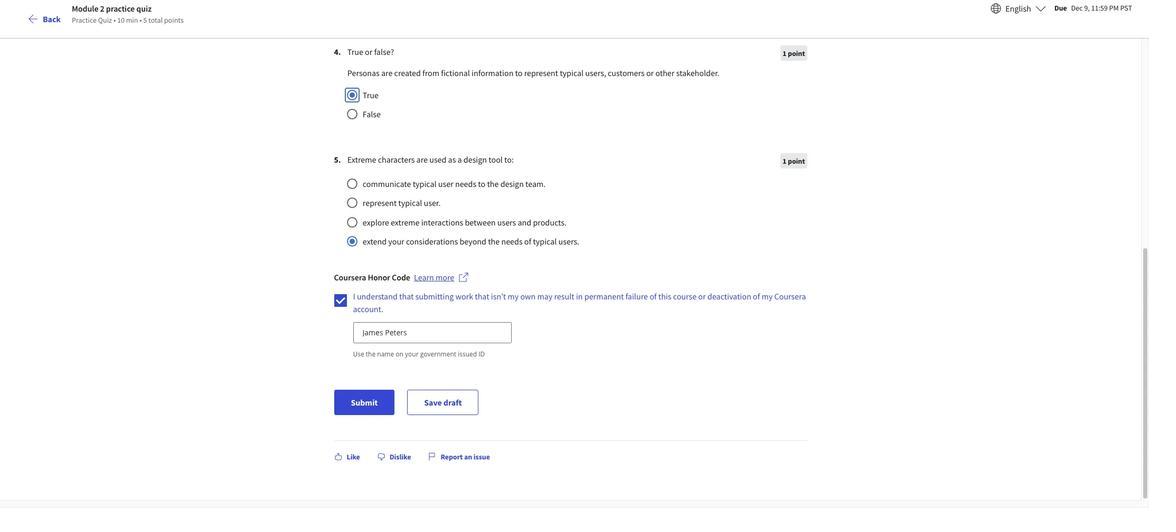 Task type: locate. For each thing, give the bounding box(es) containing it.
2 vertical spatial the
[[366, 350, 376, 359]]

represent right information
[[525, 68, 559, 78]]

. left true or false?
[[339, 47, 341, 57]]

2 vertical spatial or
[[699, 291, 706, 302]]

5
[[143, 15, 147, 25], [334, 154, 339, 165]]

the down the tool
[[487, 179, 499, 189]]

quiz
[[98, 15, 112, 25]]

2 point from the top
[[788, 156, 806, 166]]

team.
[[526, 179, 546, 189]]

0 vertical spatial the
[[487, 179, 499, 189]]

true up 'false'
[[363, 90, 379, 100]]

point
[[788, 49, 806, 58], [788, 156, 806, 166]]

the
[[487, 179, 499, 189], [488, 236, 500, 247], [366, 350, 376, 359]]

group
[[334, 46, 808, 120], [346, 86, 747, 120], [334, 153, 808, 248], [346, 175, 747, 248]]

pst
[[1121, 3, 1133, 12]]

explore
[[363, 217, 389, 227]]

to right user
[[478, 179, 486, 189]]

2 . from the top
[[339, 154, 341, 165]]

0 horizontal spatial coursera
[[334, 272, 366, 283]]

5 left total
[[143, 15, 147, 25]]

2 • from the left
[[140, 15, 142, 25]]

1 horizontal spatial your
[[405, 350, 419, 359]]

or
[[365, 47, 373, 57], [647, 68, 654, 78], [699, 291, 706, 302]]

0 vertical spatial module
[[72, 3, 99, 13]]

1 horizontal spatial of
[[650, 291, 657, 302]]

1 point for communicate typical user needs to the design team.
[[783, 156, 806, 166]]

due
[[1055, 3, 1068, 12]]

5 left extreme
[[334, 154, 339, 165]]

practice for module 2 practice quiz
[[275, 90, 352, 119]]

save
[[424, 397, 442, 408]]

design right a
[[464, 154, 487, 165]]

0 horizontal spatial quiz
[[136, 3, 152, 13]]

1 for true
[[783, 49, 787, 58]]

1 horizontal spatial that
[[475, 291, 490, 302]]

dislike button
[[373, 447, 416, 466]]

1 vertical spatial 1
[[783, 156, 787, 166]]

are
[[382, 68, 393, 78], [417, 154, 428, 165]]

typical up user.
[[413, 179, 437, 189]]

communicate typical user needs to the design team.
[[363, 179, 553, 189]]

0 horizontal spatial to
[[478, 179, 486, 189]]

0 vertical spatial 5
[[143, 15, 147, 25]]

module inside module 2 practice quiz practice quiz • 10 min • 5 total points
[[72, 3, 99, 13]]

1 horizontal spatial •
[[140, 15, 142, 25]]

• left '10' at the top of the page
[[114, 15, 116, 25]]

group containing communicate typical user needs to the design team.
[[346, 175, 747, 248]]

design for team.
[[501, 179, 524, 189]]

represent typical user.
[[363, 198, 448, 208]]

save draft button
[[408, 390, 479, 415]]

stakeholder.
[[677, 68, 720, 78]]

of down and
[[525, 236, 532, 247]]

quiz up total
[[136, 3, 152, 13]]

0 vertical spatial your
[[389, 236, 405, 247]]

id
[[479, 350, 485, 359]]

that down code
[[399, 291, 414, 302]]

course
[[674, 291, 697, 302]]

point for true
[[788, 49, 806, 58]]

0 vertical spatial practice
[[106, 3, 135, 13]]

1 horizontal spatial quiz
[[356, 90, 397, 119]]

0 vertical spatial 1 point
[[783, 49, 806, 58]]

represent up explore at the left top of the page
[[363, 198, 397, 208]]

1 vertical spatial practice
[[275, 90, 352, 119]]

true or false?
[[348, 47, 394, 57]]

1 . from the top
[[339, 47, 341, 57]]

quiz down the personas
[[356, 90, 397, 119]]

0 horizontal spatial needs
[[455, 179, 477, 189]]

quiz for module 2 practice quiz
[[356, 90, 397, 119]]

information
[[472, 68, 514, 78]]

Enter your legal name field
[[353, 322, 512, 343]]

1 vertical spatial coursera
[[775, 291, 806, 302]]

show notifications image
[[1007, 13, 1020, 26]]

design for tool
[[464, 154, 487, 165]]

my right isn't
[[508, 291, 519, 302]]

draft
[[444, 397, 462, 408]]

0 vertical spatial true
[[348, 47, 363, 57]]

0 horizontal spatial 5
[[143, 15, 147, 25]]

to
[[516, 68, 523, 78], [478, 179, 486, 189]]

that
[[399, 291, 414, 302], [475, 291, 490, 302]]

2 horizontal spatial or
[[699, 291, 706, 302]]

are left used
[[417, 154, 428, 165]]

or right the course
[[699, 291, 706, 302]]

dialog containing module 2 practice quiz
[[0, 0, 1150, 508]]

1 horizontal spatial coursera
[[775, 291, 806, 302]]

. for 5
[[339, 154, 341, 165]]

0 horizontal spatial module
[[72, 3, 99, 13]]

personas are created from fictional information to represent typical users, customers or other stakeholder.
[[348, 68, 727, 78]]

typical left users,
[[560, 68, 584, 78]]

1 vertical spatial represent
[[363, 198, 397, 208]]

0 horizontal spatial that
[[399, 291, 414, 302]]

.
[[339, 47, 341, 57], [339, 154, 341, 165]]

0 vertical spatial .
[[339, 47, 341, 57]]

1 vertical spatial .
[[339, 154, 341, 165]]

1 1 from the top
[[783, 49, 787, 58]]

1 vertical spatial 2
[[258, 90, 270, 119]]

1 horizontal spatial my
[[762, 291, 773, 302]]

own
[[521, 291, 536, 302]]

true right 4 .
[[348, 47, 363, 57]]

0 vertical spatial design
[[464, 154, 487, 165]]

1 that from the left
[[399, 291, 414, 302]]

your down extreme
[[389, 236, 405, 247]]

1 horizontal spatial needs
[[502, 236, 523, 247]]

to right information
[[516, 68, 523, 78]]

back
[[43, 14, 61, 24]]

5 inside module 2 practice quiz practice quiz • 10 min • 5 total points
[[143, 15, 147, 25]]

design
[[464, 154, 487, 165], [501, 179, 524, 189]]

of
[[525, 236, 532, 247], [650, 291, 657, 302], [753, 291, 761, 302]]

1 point
[[783, 49, 806, 58], [783, 156, 806, 166]]

point for communicate typical user needs to the design team.
[[788, 156, 806, 166]]

between
[[465, 217, 496, 227]]

1 horizontal spatial 2
[[258, 90, 270, 119]]

other
[[656, 68, 675, 78]]

module
[[72, 3, 99, 13], [182, 90, 254, 119]]

1 horizontal spatial design
[[501, 179, 524, 189]]

coursera honor code
[[334, 272, 410, 283]]

0 vertical spatial point
[[788, 49, 806, 58]]

the right use
[[366, 350, 376, 359]]

or left other
[[647, 68, 654, 78]]

0 vertical spatial to
[[516, 68, 523, 78]]

1 vertical spatial module
[[182, 90, 254, 119]]

0 horizontal spatial •
[[114, 15, 116, 25]]

1 horizontal spatial 5
[[334, 154, 339, 165]]

0 vertical spatial or
[[365, 47, 373, 57]]

10
[[117, 15, 125, 25]]

report an issue button
[[424, 447, 494, 466]]

2
[[100, 3, 104, 13], [258, 90, 270, 119]]

1 vertical spatial your
[[405, 350, 419, 359]]

your right on
[[405, 350, 419, 359]]

0 vertical spatial are
[[382, 68, 393, 78]]

module 2 practice quiz
[[182, 90, 397, 119]]

0 vertical spatial quiz
[[136, 3, 152, 13]]

2 for module 2 practice quiz practice quiz • 10 min • 5 total points
[[100, 3, 104, 13]]

0 vertical spatial coursera
[[334, 272, 366, 283]]

. for 4
[[339, 47, 341, 57]]

0 vertical spatial represent
[[525, 68, 559, 78]]

represent
[[525, 68, 559, 78], [363, 198, 397, 208]]

the right beyond
[[488, 236, 500, 247]]

1 vertical spatial to
[[478, 179, 486, 189]]

needs down users
[[502, 236, 523, 247]]

2 inside module 2 practice quiz practice quiz • 10 min • 5 total points
[[100, 3, 104, 13]]

1 • from the left
[[114, 15, 116, 25]]

english
[[1006, 3, 1032, 14]]

result
[[555, 291, 575, 302]]

menu item
[[928, 11, 996, 45]]

1 vertical spatial point
[[788, 156, 806, 166]]

2 1 from the top
[[783, 156, 787, 166]]

extend your considerations beyond the needs of typical users.
[[363, 236, 588, 247]]

2 for module 2 practice quiz
[[258, 90, 270, 119]]

• right "min" at the left top of the page
[[140, 15, 142, 25]]

quiz inside module 2 practice quiz practice quiz • 10 min • 5 total points
[[136, 3, 152, 13]]

1 vertical spatial true
[[363, 90, 379, 100]]

dec
[[1072, 3, 1083, 12]]

design left team.
[[501, 179, 524, 189]]

typical
[[560, 68, 584, 78], [413, 179, 437, 189], [399, 198, 422, 208], [533, 236, 557, 247]]

1 horizontal spatial to
[[516, 68, 523, 78]]

2 horizontal spatial of
[[753, 291, 761, 302]]

1 vertical spatial 5
[[334, 154, 339, 165]]

1 vertical spatial or
[[647, 68, 654, 78]]

4 .
[[334, 47, 341, 57]]

1 horizontal spatial practice
[[275, 90, 352, 119]]

11:59
[[1092, 3, 1109, 12]]

0 horizontal spatial practice
[[106, 3, 135, 13]]

practice inside module 2 practice quiz practice quiz • 10 min • 5 total points
[[106, 3, 135, 13]]

4
[[334, 47, 339, 57]]

0 horizontal spatial my
[[508, 291, 519, 302]]

module 2 practice quiz practice quiz • 10 min • 5 total points
[[72, 3, 184, 25]]

1 horizontal spatial are
[[417, 154, 428, 165]]

like
[[347, 452, 360, 462]]

that left isn't
[[475, 291, 490, 302]]

1 horizontal spatial module
[[182, 90, 254, 119]]

0 horizontal spatial design
[[464, 154, 487, 165]]

name
[[377, 350, 394, 359]]

to:
[[505, 154, 514, 165]]

min
[[126, 15, 138, 25]]

government
[[420, 350, 457, 359]]

quiz
[[136, 3, 152, 13], [356, 90, 397, 119]]

0 vertical spatial 2
[[100, 3, 104, 13]]

1 1 point from the top
[[783, 49, 806, 58]]

extreme
[[391, 217, 420, 227]]

0 horizontal spatial 2
[[100, 3, 104, 13]]

1 vertical spatial quiz
[[356, 90, 397, 119]]

0 vertical spatial 1
[[783, 49, 787, 58]]

more
[[436, 272, 455, 283]]

1 vertical spatial design
[[501, 179, 524, 189]]

needs right user
[[455, 179, 477, 189]]

your
[[389, 236, 405, 247], [405, 350, 419, 359]]

typical up extreme
[[399, 198, 422, 208]]

0 horizontal spatial your
[[389, 236, 405, 247]]

0 horizontal spatial represent
[[363, 198, 397, 208]]

extreme
[[348, 154, 376, 165]]

of left this in the bottom of the page
[[650, 291, 657, 302]]

submit
[[351, 397, 378, 408]]

of right deactivation
[[753, 291, 761, 302]]

personas
[[348, 68, 380, 78]]

like button
[[330, 447, 364, 466]]

group containing true
[[346, 86, 747, 120]]

my right deactivation
[[762, 291, 773, 302]]

or left the false?
[[365, 47, 373, 57]]

typical down products.
[[533, 236, 557, 247]]

coursera inside i understand that submitting work that isn't my own may result in permanent failure of this course or deactivation of my coursera account.
[[775, 291, 806, 302]]

practice
[[72, 15, 97, 25]]

1 point from the top
[[788, 49, 806, 58]]

group containing 4
[[334, 46, 808, 120]]

dialog
[[0, 0, 1150, 508]]

as
[[448, 154, 456, 165]]

1 vertical spatial 1 point
[[783, 156, 806, 166]]

practice for module 2 practice quiz practice quiz • 10 min • 5 total points
[[106, 3, 135, 13]]

. left extreme
[[339, 154, 341, 165]]

2 1 point from the top
[[783, 156, 806, 166]]

are left created at the left top
[[382, 68, 393, 78]]



Task type: describe. For each thing, give the bounding box(es) containing it.
from
[[423, 68, 440, 78]]

beyond
[[460, 236, 487, 247]]

module for module 2 practice quiz
[[182, 90, 254, 119]]

use the name on your government issued id
[[353, 350, 485, 359]]

points
[[164, 15, 184, 25]]

false
[[363, 109, 381, 119]]

1 vertical spatial needs
[[502, 236, 523, 247]]

0 horizontal spatial of
[[525, 236, 532, 247]]

tool
[[489, 154, 503, 165]]

1 horizontal spatial or
[[647, 68, 654, 78]]

9,
[[1085, 3, 1090, 12]]

false?
[[374, 47, 394, 57]]

1 horizontal spatial represent
[[525, 68, 559, 78]]

in
[[576, 291, 583, 302]]

due dec 9, 11:59 pm pst
[[1055, 3, 1133, 12]]

on
[[396, 350, 404, 359]]

users,
[[586, 68, 607, 78]]

issued
[[458, 350, 477, 359]]

1 point for true
[[783, 49, 806, 58]]

save draft
[[424, 397, 462, 408]]

understand
[[357, 291, 398, 302]]

this
[[659, 291, 672, 302]]

products.
[[533, 217, 567, 227]]

users
[[498, 217, 516, 227]]

true for true
[[363, 90, 379, 100]]

Search in course text field
[[92, 6, 251, 25]]

account.
[[353, 304, 384, 314]]

total
[[149, 15, 163, 25]]

2 that from the left
[[475, 291, 490, 302]]

user.
[[424, 198, 441, 208]]

1 vertical spatial the
[[488, 236, 500, 247]]

characters
[[378, 154, 415, 165]]

2 my from the left
[[762, 291, 773, 302]]

explore extreme interactions between users and products.
[[363, 217, 574, 227]]

customers
[[608, 68, 645, 78]]

back button
[[25, 0, 63, 38]]

extend
[[363, 236, 387, 247]]

submitting
[[416, 291, 454, 302]]

coursera image
[[13, 9, 80, 25]]

work
[[456, 291, 473, 302]]

1 vertical spatial are
[[417, 154, 428, 165]]

issue
[[474, 452, 490, 462]]

english button
[[987, 0, 1051, 26]]

use
[[353, 350, 364, 359]]

user
[[438, 179, 454, 189]]

users.
[[559, 236, 580, 247]]

learn more link
[[414, 272, 469, 285]]

interactions
[[421, 217, 464, 227]]

considerations
[[406, 236, 458, 247]]

may
[[538, 291, 553, 302]]

submit button
[[334, 390, 395, 415]]

an
[[464, 452, 472, 462]]

0 horizontal spatial or
[[365, 47, 373, 57]]

report
[[441, 452, 463, 462]]

used
[[430, 154, 447, 165]]

1 for communicate typical user needs to the design team.
[[783, 156, 787, 166]]

group containing 5
[[334, 153, 808, 248]]

or inside i understand that submitting work that isn't my own may result in permanent failure of this course or deactivation of my coursera account.
[[699, 291, 706, 302]]

permanent
[[585, 291, 624, 302]]

created
[[395, 68, 421, 78]]

0 vertical spatial needs
[[455, 179, 477, 189]]

fictional
[[441, 68, 470, 78]]

dislike
[[390, 452, 411, 462]]

learn more
[[414, 272, 455, 283]]

i understand that submitting work that isn't my own may result in permanent failure of this course or deactivation of my coursera account.
[[353, 291, 806, 314]]

pm
[[1110, 3, 1120, 12]]

and
[[518, 217, 532, 227]]

practice quiz dialog
[[0, 0, 1150, 508]]

report an issue
[[441, 452, 490, 462]]

deactivation
[[708, 291, 752, 302]]

communicate
[[363, 179, 411, 189]]

module for module 2 practice quiz practice quiz • 10 min • 5 total points
[[72, 3, 99, 13]]

extreme characters are used as a design tool to:
[[348, 154, 521, 165]]

quiz for module 2 practice quiz practice quiz • 10 min • 5 total points
[[136, 3, 152, 13]]

i
[[353, 291, 355, 302]]

learn
[[414, 272, 434, 283]]

0 horizontal spatial are
[[382, 68, 393, 78]]

code
[[392, 272, 410, 283]]

isn't
[[491, 291, 506, 302]]

a
[[458, 154, 462, 165]]

failure
[[626, 291, 648, 302]]

1 my from the left
[[508, 291, 519, 302]]

true for true or false?
[[348, 47, 363, 57]]

5 .
[[334, 154, 341, 165]]



Task type: vqa. For each thing, say whether or not it's contained in the screenshot.
the points
yes



